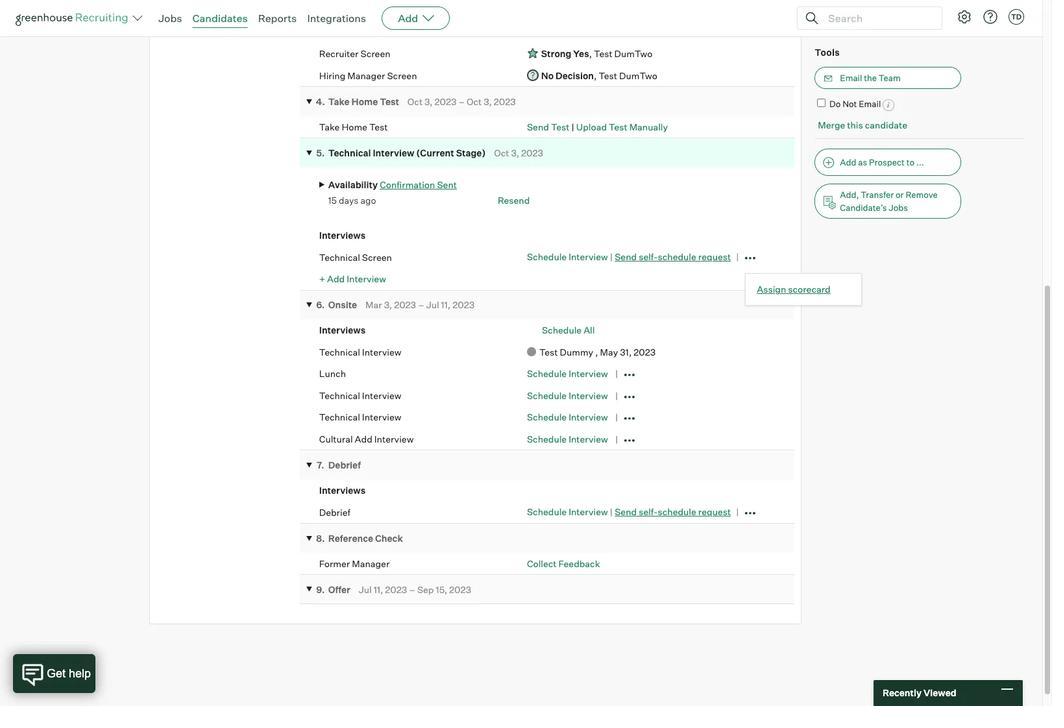Task type: vqa. For each thing, say whether or not it's contained in the screenshot.


Task type: locate. For each thing, give the bounding box(es) containing it.
dumtwo down strong yes , test dumtwo at the top of page
[[619, 70, 658, 81]]

technical up + add interview
[[319, 252, 360, 263]]

2 schedule interview link from the top
[[527, 368, 608, 379]]

1 vertical spatial send
[[615, 251, 637, 262]]

check
[[375, 533, 403, 544]]

3. preliminary screen oct 3, 2023
[[316, 1, 472, 12]]

2 interviews from the top
[[319, 230, 366, 241]]

| for debrief
[[610, 507, 613, 518]]

manager down 8. reference check
[[352, 558, 390, 569]]

+ up 6.
[[319, 273, 325, 285]]

0 vertical spatial home
[[352, 96, 378, 107]]

interviews down onsite
[[319, 325, 366, 336]]

no
[[541, 70, 554, 81]]

manager for former
[[352, 558, 390, 569]]

email right not
[[859, 99, 881, 109]]

td button
[[1009, 9, 1024, 25]]

add left as
[[840, 157, 857, 168]]

interviews down integrations
[[319, 26, 366, 37]]

1 vertical spatial debrief
[[319, 507, 350, 518]]

schedule for fifth schedule interview link from the bottom of the page
[[527, 368, 567, 379]]

recently viewed
[[883, 688, 957, 699]]

1 vertical spatial schedule interview | send self-schedule request
[[527, 507, 731, 518]]

1 vertical spatial +
[[319, 273, 325, 285]]

jul right mar
[[426, 299, 439, 311]]

1 vertical spatial dumtwo
[[619, 70, 658, 81]]

– right mar
[[418, 299, 424, 311]]

resend button
[[498, 195, 530, 206]]

0 vertical spatial jobs
[[158, 12, 182, 25]]

1 schedule from the top
[[658, 251, 696, 262]]

2 schedule from the top
[[658, 507, 696, 518]]

1 vertical spatial manager
[[352, 558, 390, 569]]

0 vertical spatial –
[[459, 96, 465, 107]]

Do Not Email checkbox
[[818, 99, 826, 107]]

team
[[879, 73, 901, 83]]

0 vertical spatial schedule interview | send self-schedule request
[[527, 251, 731, 262]]

0 vertical spatial send self-schedule request link
[[615, 251, 731, 262]]

– left sep at left
[[409, 584, 415, 595]]

technical for 1st schedule interview link from the top
[[319, 252, 360, 263]]

recruiter
[[319, 48, 359, 59]]

4 interviews from the top
[[319, 485, 366, 496]]

jul right offer
[[359, 584, 372, 595]]

1 self- from the top
[[639, 251, 658, 262]]

schedule interview link
[[527, 251, 608, 262], [527, 368, 608, 379], [527, 390, 608, 401], [527, 412, 608, 423], [527, 434, 608, 445], [527, 507, 608, 518]]

1 vertical spatial send self-schedule request link
[[615, 507, 731, 518]]

3.
[[316, 1, 325, 12]]

–
[[459, 96, 465, 107], [418, 299, 424, 311], [409, 584, 415, 595]]

2 vertical spatial send
[[615, 507, 637, 518]]

test dummy                , may 31, 2023
[[539, 347, 668, 358]]

interview
[[373, 147, 414, 158], [569, 251, 608, 262], [347, 273, 386, 285], [362, 347, 402, 358], [569, 368, 608, 379], [362, 390, 402, 401], [569, 390, 608, 401], [362, 412, 402, 423], [569, 412, 608, 423], [374, 434, 414, 445], [569, 434, 608, 445], [569, 507, 608, 518]]

Search text field
[[825, 9, 930, 28]]

send self-schedule request link
[[615, 251, 731, 262], [615, 507, 731, 518]]

add, transfer or remove candidate's jobs
[[840, 190, 938, 213]]

0 vertical spatial +
[[995, 2, 1001, 13]]

jul
[[426, 299, 439, 311], [359, 584, 372, 595]]

take
[[328, 96, 350, 107], [319, 121, 340, 132]]

add as prospect to ...
[[840, 157, 924, 168]]

screen right preliminary
[[382, 1, 413, 12]]

1 vertical spatial technical interview
[[319, 390, 402, 401]]

schedule all link
[[542, 325, 595, 336]]

1 vertical spatial home
[[342, 121, 367, 132]]

2 schedule interview | send self-schedule request from the top
[[527, 507, 731, 518]]

1 send self-schedule request link from the top
[[615, 251, 731, 262]]

self-
[[639, 251, 658, 262], [639, 507, 658, 518]]

8.
[[316, 533, 325, 544]]

1 vertical spatial jul
[[359, 584, 372, 595]]

no decision , test dumtwo
[[541, 70, 658, 81]]

, for strong yes
[[589, 48, 592, 59]]

as
[[858, 157, 867, 168]]

technical interview up cultural add interview
[[319, 412, 402, 423]]

2 vertical spatial technical interview
[[319, 412, 402, 423]]

1 vertical spatial self-
[[639, 507, 658, 518]]

technical
[[328, 147, 371, 158], [319, 252, 360, 263], [319, 347, 360, 358], [319, 390, 360, 401], [319, 412, 360, 423]]

add as prospect to ... button
[[815, 149, 962, 176]]

assign
[[757, 284, 786, 295]]

0 vertical spatial jul
[[426, 299, 439, 311]]

add inside popup button
[[398, 12, 418, 25]]

1 horizontal spatial jul
[[426, 299, 439, 311]]

hiring
[[319, 70, 346, 81]]

technical down take home test
[[328, 147, 371, 158]]

schedule for 5th schedule interview link from the top of the page
[[527, 434, 567, 445]]

11,
[[441, 299, 451, 311], [374, 584, 383, 595]]

1 vertical spatial 11,
[[374, 584, 383, 595]]

technical up cultural
[[319, 412, 360, 423]]

send
[[527, 121, 549, 132], [615, 251, 637, 262], [615, 507, 637, 518]]

0 vertical spatial manager
[[348, 70, 385, 81]]

– for – jul 11, 2023
[[418, 299, 424, 311]]

schedule interview | send self-schedule request
[[527, 251, 731, 262], [527, 507, 731, 518]]

add down 3. preliminary screen oct 3, 2023
[[398, 12, 418, 25]]

oct 3, 2023
[[494, 147, 543, 158]]

debrief up 8.
[[319, 507, 350, 518]]

, up no decision , test dumtwo
[[589, 48, 592, 59]]

debrief right 7.
[[328, 459, 361, 471]]

schedule interview for fifth schedule interview link from the bottom of the page
[[527, 368, 608, 379]]

schedule interview | send self-schedule request for technical screen
[[527, 251, 731, 262]]

not
[[843, 99, 857, 109]]

1 horizontal spatial +
[[995, 2, 1001, 13]]

test
[[594, 48, 613, 59], [599, 70, 617, 81], [380, 96, 399, 107], [369, 121, 388, 132], [551, 121, 570, 132], [609, 121, 628, 132], [539, 347, 558, 358]]

,
[[589, 48, 592, 59], [594, 70, 597, 81], [595, 347, 598, 358]]

1 request from the top
[[698, 251, 731, 262]]

cultural
[[319, 434, 353, 445]]

send for debrief
[[615, 507, 637, 518]]

viewed
[[924, 688, 957, 699]]

2 horizontal spatial –
[[459, 96, 465, 107]]

prospect
[[869, 157, 905, 168]]

dumtwo for strong yes , test dumtwo
[[615, 48, 653, 59]]

1 schedule interview | send self-schedule request from the top
[[527, 251, 731, 262]]

technical interview for third schedule interview link from the bottom of the page
[[319, 412, 402, 423]]

technical screen
[[319, 252, 392, 263]]

jobs down or
[[889, 203, 908, 213]]

manager down "recruiter screen"
[[348, 70, 385, 81]]

– up stage)
[[459, 96, 465, 107]]

remove
[[906, 190, 938, 200]]

add up onsite
[[327, 273, 345, 285]]

0 horizontal spatial jobs
[[158, 12, 182, 25]]

edit
[[1003, 2, 1021, 13]]

jobs inside add, transfer or remove candidate's jobs
[[889, 203, 908, 213]]

7.
[[317, 459, 324, 471]]

dumtwo for no decision , test dumtwo
[[619, 70, 658, 81]]

add
[[398, 12, 418, 25], [840, 157, 857, 168], [327, 273, 345, 285], [355, 434, 372, 445]]

3 technical interview from the top
[[319, 412, 402, 423]]

take down 4.
[[319, 121, 340, 132]]

debrief
[[328, 459, 361, 471], [319, 507, 350, 518]]

3 schedule interview from the top
[[527, 412, 608, 423]]

9.
[[316, 584, 325, 595]]

+ edit link
[[992, 0, 1024, 16]]

merge this candidate link
[[818, 119, 908, 130]]

1 horizontal spatial 11,
[[441, 299, 451, 311]]

email left the
[[840, 73, 862, 83]]

0 horizontal spatial jul
[[359, 584, 372, 595]]

5.
[[316, 147, 325, 158]]

manager
[[348, 70, 385, 81], [352, 558, 390, 569]]

1 schedule interview from the top
[[527, 368, 608, 379]]

merge
[[818, 119, 845, 130]]

2 technical interview from the top
[[319, 390, 402, 401]]

this
[[847, 119, 863, 130]]

test right upload
[[609, 121, 628, 132]]

request for technical screen
[[698, 251, 731, 262]]

0 horizontal spatial +
[[319, 273, 325, 285]]

1 vertical spatial –
[[418, 299, 424, 311]]

0 vertical spatial self-
[[639, 251, 658, 262]]

+ left "edit"
[[995, 2, 1001, 13]]

0 vertical spatial schedule
[[658, 251, 696, 262]]

, down strong yes , test dumtwo at the top of page
[[594, 70, 597, 81]]

0 vertical spatial ,
[[589, 48, 592, 59]]

1 horizontal spatial –
[[418, 299, 424, 311]]

schedule for third schedule interview link from the bottom of the page
[[527, 412, 567, 423]]

mar
[[366, 299, 382, 311]]

5. technical interview (current stage)
[[316, 147, 486, 158]]

0 vertical spatial send
[[527, 121, 549, 132]]

home
[[352, 96, 378, 107], [342, 121, 367, 132]]

1 interviews from the top
[[319, 26, 366, 37]]

take right 4.
[[328, 96, 350, 107]]

6.
[[316, 299, 325, 311]]

integrations
[[307, 12, 366, 25]]

technical interview down lunch
[[319, 390, 402, 401]]

self- for technical screen
[[639, 251, 658, 262]]

screen up 4. take home test oct 3, 2023 – oct 3, 2023
[[387, 70, 417, 81]]

email the team button
[[815, 67, 962, 89]]

1 horizontal spatial jobs
[[889, 203, 908, 213]]

2 self- from the top
[[639, 507, 658, 518]]

strong yes , test dumtwo
[[541, 48, 653, 59]]

jobs
[[158, 12, 182, 25], [889, 203, 908, 213]]

tags
[[865, 2, 887, 13]]

2 request from the top
[[698, 507, 731, 518]]

schedule
[[527, 251, 567, 262], [542, 325, 582, 336], [527, 368, 567, 379], [527, 390, 567, 401], [527, 412, 567, 423], [527, 434, 567, 445], [527, 507, 567, 518]]

0 vertical spatial dumtwo
[[615, 48, 653, 59]]

0 vertical spatial request
[[698, 251, 731, 262]]

4 schedule interview from the top
[[527, 434, 608, 445]]

technical interview up lunch
[[319, 347, 402, 358]]

oct
[[421, 1, 436, 12], [408, 96, 423, 107], [467, 96, 482, 107], [494, 147, 509, 158]]

2 vertical spatial –
[[409, 584, 415, 595]]

+ inside "link"
[[995, 2, 1001, 13]]

dumtwo up no decision , test dumtwo
[[615, 48, 653, 59]]

1 vertical spatial jobs
[[889, 203, 908, 213]]

1 vertical spatial schedule
[[658, 507, 696, 518]]

8. reference check
[[316, 533, 403, 544]]

0 vertical spatial technical interview
[[319, 347, 402, 358]]

transfer
[[861, 190, 894, 200]]

, left may
[[595, 347, 598, 358]]

availability confirmation sent 15 days ago
[[328, 179, 457, 206]]

1 vertical spatial ,
[[594, 70, 597, 81]]

0 horizontal spatial 11,
[[374, 584, 383, 595]]

1 vertical spatial |
[[610, 251, 613, 262]]

schedule interview for third schedule interview link
[[527, 390, 608, 401]]

0 horizontal spatial –
[[409, 584, 415, 595]]

interviews up technical screen
[[319, 230, 366, 241]]

offer
[[328, 584, 350, 595]]

decision
[[556, 70, 594, 81]]

1 vertical spatial request
[[698, 507, 731, 518]]

31,
[[620, 347, 632, 358]]

technical down lunch
[[319, 390, 360, 401]]

jobs left candidates
[[158, 12, 182, 25]]

manager for hiring
[[348, 70, 385, 81]]

2 send self-schedule request link from the top
[[615, 507, 731, 518]]

+
[[995, 2, 1001, 13], [319, 273, 325, 285]]

2 schedule interview from the top
[[527, 390, 608, 401]]

add button
[[382, 6, 450, 30]]

2 vertical spatial |
[[610, 507, 613, 518]]

interviews down 7. debrief
[[319, 485, 366, 496]]

0 vertical spatial email
[[840, 73, 862, 83]]

add right cultural
[[355, 434, 372, 445]]



Task type: describe. For each thing, give the bounding box(es) containing it.
sep
[[417, 584, 434, 595]]

email the team
[[840, 73, 901, 83]]

5 schedule interview link from the top
[[527, 434, 608, 445]]

preliminary
[[328, 1, 380, 12]]

technical for third schedule interview link from the bottom of the page
[[319, 412, 360, 423]]

to
[[907, 157, 915, 168]]

jobs link
[[158, 12, 182, 25]]

send for technical screen
[[615, 251, 637, 262]]

merge this candidate
[[818, 119, 908, 130]]

do
[[830, 99, 841, 109]]

days
[[339, 195, 359, 206]]

confirmation
[[380, 179, 435, 190]]

0 vertical spatial 11,
[[441, 299, 451, 311]]

add, transfer or remove candidate's jobs button
[[815, 184, 962, 219]]

schedule all
[[542, 325, 595, 336]]

candidates link
[[192, 12, 248, 25]]

15
[[328, 195, 337, 206]]

7. debrief
[[317, 459, 361, 471]]

recruiter screen
[[319, 48, 391, 59]]

2 vertical spatial ,
[[595, 347, 598, 358]]

schedule interview | send self-schedule request for debrief
[[527, 507, 731, 518]]

send test | upload test manually
[[527, 121, 668, 132]]

tools
[[815, 47, 840, 58]]

3 schedule interview link from the top
[[527, 390, 608, 401]]

upload test manually link
[[576, 121, 668, 132]]

collect feedback
[[527, 558, 600, 569]]

reports link
[[258, 12, 297, 25]]

strong yes image
[[527, 47, 539, 60]]

candidate tags
[[815, 2, 887, 13]]

6. onsite mar 3, 2023 – jul 11, 2023
[[316, 299, 475, 311]]

manually
[[629, 121, 668, 132]]

take home test
[[319, 121, 388, 132]]

, for no decision
[[594, 70, 597, 81]]

send self-schedule request link for technical screen
[[615, 251, 731, 262]]

9. offer jul 11, 2023 – sep 15, 2023
[[316, 584, 471, 595]]

all
[[584, 325, 595, 336]]

technical interview for third schedule interview link
[[319, 390, 402, 401]]

td
[[1011, 12, 1022, 21]]

test up 5. technical interview (current stage) in the top left of the page
[[369, 121, 388, 132]]

ago
[[361, 195, 376, 206]]

candidate
[[865, 119, 908, 130]]

4. take home test oct 3, 2023 – oct 3, 2023
[[316, 96, 516, 107]]

4 schedule interview link from the top
[[527, 412, 608, 423]]

send self-schedule request link for debrief
[[615, 507, 731, 518]]

yes
[[573, 48, 589, 59]]

or
[[896, 190, 904, 200]]

...
[[917, 157, 924, 168]]

0 vertical spatial debrief
[[328, 459, 361, 471]]

technical for third schedule interview link
[[319, 390, 360, 401]]

candidates
[[192, 12, 248, 25]]

scorecard
[[788, 284, 831, 295]]

1 vertical spatial email
[[859, 99, 881, 109]]

integrations link
[[307, 12, 366, 25]]

resend
[[498, 195, 530, 206]]

1 schedule interview link from the top
[[527, 251, 608, 262]]

schedule for third schedule interview link
[[527, 390, 567, 401]]

test left upload
[[551, 121, 570, 132]]

feedback
[[559, 558, 600, 569]]

+ add interview
[[319, 273, 386, 285]]

cultural add interview
[[319, 434, 414, 445]]

lunch
[[319, 368, 346, 379]]

screen up hiring manager screen on the left top of the page
[[361, 48, 391, 59]]

add,
[[840, 190, 859, 200]]

1 vertical spatial take
[[319, 121, 340, 132]]

no decision image
[[527, 69, 539, 82]]

sent
[[437, 179, 457, 190]]

test down strong yes , test dumtwo at the top of page
[[599, 70, 617, 81]]

td button
[[1006, 6, 1027, 27]]

0 vertical spatial take
[[328, 96, 350, 107]]

4.
[[316, 96, 325, 107]]

| for technical screen
[[610, 251, 613, 262]]

greenhouse recruiting image
[[16, 10, 132, 26]]

self- for debrief
[[639, 507, 658, 518]]

candidate's
[[840, 203, 887, 213]]

0 vertical spatial |
[[572, 121, 574, 132]]

do not email
[[830, 99, 881, 109]]

test right yes
[[594, 48, 613, 59]]

+ for + edit
[[995, 2, 1001, 13]]

15,
[[436, 584, 447, 595]]

3 interviews from the top
[[319, 325, 366, 336]]

test left dummy
[[539, 347, 558, 358]]

recently
[[883, 688, 922, 699]]

(current
[[416, 147, 454, 158]]

screen up + add interview
[[362, 252, 392, 263]]

email inside button
[[840, 73, 862, 83]]

hiring manager screen
[[319, 70, 417, 81]]

+ for + add interview
[[319, 273, 325, 285]]

schedule for schedule all link
[[542, 325, 582, 336]]

the
[[864, 73, 877, 83]]

reports
[[258, 12, 297, 25]]

request for debrief
[[698, 507, 731, 518]]

upload
[[576, 121, 607, 132]]

confirmation sent button
[[380, 179, 457, 190]]

collect
[[527, 558, 557, 569]]

schedule for technical screen
[[658, 251, 696, 262]]

– for – sep 15, 2023
[[409, 584, 415, 595]]

add inside button
[[840, 157, 857, 168]]

schedule for debrief
[[658, 507, 696, 518]]

schedule interview for 5th schedule interview link from the top of the page
[[527, 434, 608, 445]]

technical up lunch
[[319, 347, 360, 358]]

configure image
[[957, 9, 973, 25]]

candidate
[[815, 2, 863, 13]]

6 schedule interview link from the top
[[527, 507, 608, 518]]

test down hiring manager screen on the left top of the page
[[380, 96, 399, 107]]

former manager
[[319, 558, 390, 569]]

stage)
[[456, 147, 486, 158]]

+ add interview link
[[319, 273, 386, 285]]

+ edit
[[995, 2, 1021, 13]]

former
[[319, 558, 350, 569]]

may
[[600, 347, 618, 358]]

availability
[[328, 179, 378, 190]]

strong
[[541, 48, 572, 59]]

schedule interview for third schedule interview link from the bottom of the page
[[527, 412, 608, 423]]

1 technical interview from the top
[[319, 347, 402, 358]]



